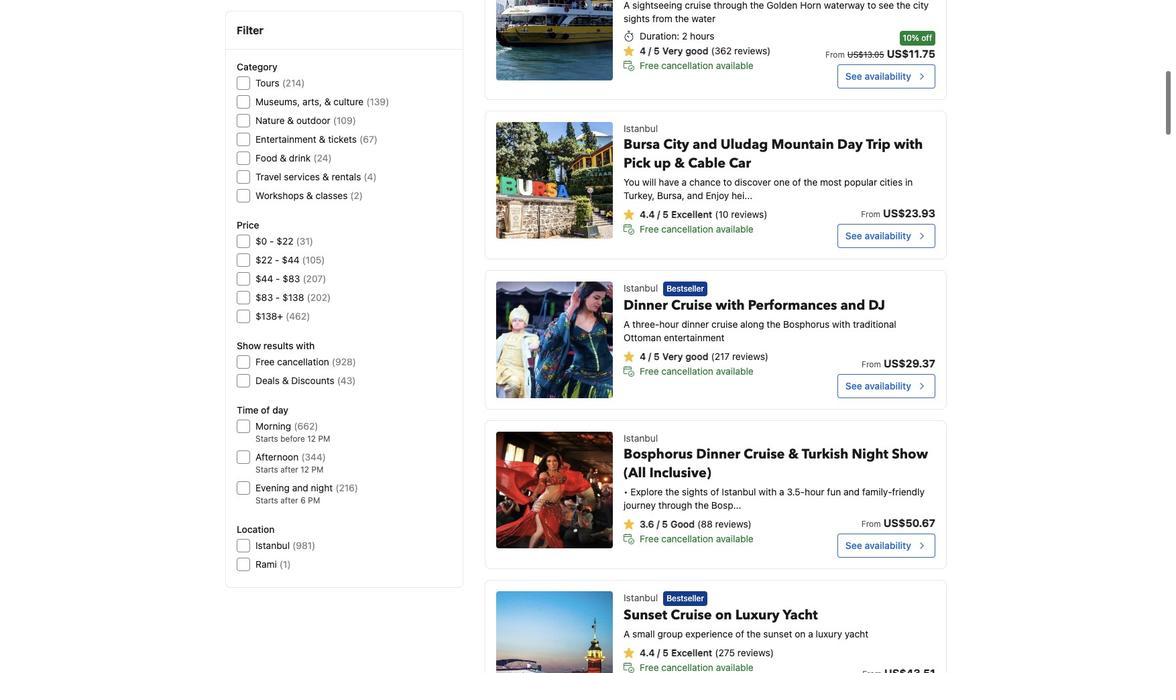 Task type: locate. For each thing, give the bounding box(es) containing it.
have
[[659, 170, 679, 181]]

$22 down $0
[[256, 254, 272, 266]]

good for (217 reviews)
[[685, 344, 709, 356]]

1 vertical spatial good
[[685, 344, 709, 356]]

0 vertical spatial bestseller
[[667, 277, 704, 287]]

(105)
[[302, 254, 325, 266]]

2 see from the top
[[846, 223, 862, 235]]

show results with
[[237, 340, 315, 351]]

0 horizontal spatial cruise
[[685, 0, 711, 4]]

see availability for mountain
[[846, 223, 911, 235]]

1 vertical spatial dinner
[[696, 439, 740, 457]]

2 after from the top
[[280, 496, 298, 506]]

3 available from the top
[[716, 359, 754, 370]]

$83 up $138+
[[256, 292, 273, 303]]

1 vertical spatial excellent
[[671, 641, 712, 652]]

2 a from the top
[[624, 312, 630, 323]]

3.5-
[[787, 479, 805, 491]]

0 vertical spatial dinner
[[624, 290, 668, 308]]

rentals
[[332, 171, 361, 182]]

cruise for on
[[671, 600, 712, 618]]

0 horizontal spatial $44
[[256, 273, 273, 284]]

0 vertical spatial cruise
[[685, 0, 711, 4]]

0 horizontal spatial bosphorus
[[624, 439, 693, 457]]

available down (217
[[716, 359, 754, 370]]

pm down the (344)
[[311, 465, 324, 475]]

1 vertical spatial a
[[624, 312, 630, 323]]

1 vertical spatial through
[[658, 493, 692, 504]]

free cancellation available down 4.4 / 5 excellent (275 reviews)
[[640, 655, 754, 667]]

1 see availability from the top
[[846, 64, 911, 75]]

available for luxury
[[716, 655, 754, 667]]

see availability down from us$23.93
[[846, 223, 911, 235]]

1 horizontal spatial show
[[892, 439, 928, 457]]

4 see from the top
[[846, 533, 862, 545]]

cruise inside dinner cruise with performances and dj a three-hour dinner cruise along the bosphorus with traditional ottoman entertainment
[[671, 290, 712, 308]]

pm up the (344)
[[318, 434, 330, 444]]

4 down 'ottoman'
[[640, 344, 646, 356]]

1 very from the top
[[662, 38, 683, 50]]

12 inside "afternoon (344) starts after 12 pm"
[[301, 465, 309, 475]]

after inside "afternoon (344) starts after 12 pm"
[[280, 465, 298, 475]]

luxury
[[816, 622, 842, 633]]

(662)
[[294, 420, 318, 432]]

2 vertical spatial cruise
[[671, 600, 712, 618]]

a inside istanbul bosphorus dinner cruise & turkish night show (all inclusive) • explore the sights of istanbul with a 3.5-hour fun and family-friendly journey through the bosp...
[[779, 479, 784, 491]]

of down luxury
[[736, 622, 744, 633]]

cancellation for bursa city and uludag mountain day trip with pick up & cable car
[[661, 217, 713, 228]]

2 4.4 from the top
[[640, 641, 655, 652]]

/ for bosphorus dinner cruise & turkish night show (all inclusive)
[[657, 512, 660, 523]]

a left "sightseeing"
[[624, 0, 630, 4]]

0 vertical spatial good
[[685, 38, 709, 50]]

0 horizontal spatial to
[[723, 170, 732, 181]]

0 vertical spatial hour
[[659, 312, 679, 323]]

starts inside morning (662) starts before 12 pm
[[256, 434, 278, 444]]

12 inside morning (662) starts before 12 pm
[[307, 434, 316, 444]]

0 horizontal spatial sights
[[624, 6, 650, 17]]

- for $83
[[276, 292, 280, 303]]

1 horizontal spatial on
[[795, 622, 806, 633]]

morning (662) starts before 12 pm
[[256, 420, 330, 444]]

cruise up the dinner
[[671, 290, 712, 308]]

0 vertical spatial after
[[280, 465, 298, 475]]

of
[[792, 170, 801, 181], [261, 404, 270, 416], [711, 479, 719, 491], [736, 622, 744, 633]]

and right fun
[[844, 479, 860, 491]]

trip
[[866, 129, 891, 147]]

- down $0 - $22 (31)
[[275, 254, 279, 266]]

free cancellation available
[[640, 53, 754, 64], [640, 217, 754, 228], [640, 359, 754, 370], [640, 526, 754, 538], [640, 655, 754, 667]]

starts inside "afternoon (344) starts after 12 pm"
[[256, 465, 278, 475]]

0 horizontal spatial $22
[[256, 254, 272, 266]]

12
[[307, 434, 316, 444], [301, 465, 309, 475]]

and up '6'
[[292, 482, 308, 494]]

& inside istanbul bursa city and uludag mountain day trip with pick up & cable car you will have a chance to discover one of the most popular cities in turkey, bursa, and enjoy hei...
[[674, 148, 685, 166]]

cruise inside a sightseeing cruise through the golden horn waterway to see the city sights from the water
[[685, 0, 711, 4]]

free cancellation available down 3.6 / 5 good (88 reviews)
[[640, 526, 754, 538]]

a for cruise
[[779, 479, 784, 491]]

$83
[[283, 273, 300, 284], [256, 292, 273, 303]]

$22
[[277, 235, 293, 247], [256, 254, 272, 266]]

1 good from the top
[[685, 38, 709, 50]]

free cancellation available for city
[[640, 217, 754, 228]]

a left the small
[[624, 622, 630, 633]]

/ for bursa city and uludag mountain day trip with pick up & cable car
[[657, 202, 660, 213]]

istanbul up rami (1)
[[256, 540, 290, 551]]

1 vertical spatial after
[[280, 496, 298, 506]]

good down entertainment
[[685, 344, 709, 356]]

0 vertical spatial on
[[715, 600, 732, 618]]

see availability down from us$29.37
[[846, 374, 911, 385]]

a
[[624, 0, 630, 4], [624, 312, 630, 323], [624, 622, 630, 633]]

1 horizontal spatial sights
[[682, 479, 708, 491]]

on down yacht
[[795, 622, 806, 633]]

3 starts from the top
[[256, 496, 278, 506]]

& inside istanbul bosphorus dinner cruise & turkish night show (all inclusive) • explore the sights of istanbul with a 3.5-hour fun and family-friendly journey through the bosp...
[[788, 439, 799, 457]]

good
[[671, 512, 695, 523]]

reviews) for cruise
[[715, 512, 752, 523]]

1 vertical spatial to
[[723, 170, 732, 181]]

1 4.4 from the top
[[640, 202, 655, 213]]

with right trip
[[894, 129, 923, 147]]

through
[[714, 0, 748, 4], [658, 493, 692, 504]]

0 vertical spatial 4.4
[[640, 202, 655, 213]]

with left "3.5-"
[[759, 479, 777, 491]]

cancellation down 4 / 5 very good (217 reviews)
[[661, 359, 713, 370]]

day
[[837, 129, 863, 147]]

the right see
[[897, 0, 911, 4]]

availability
[[865, 64, 911, 75], [865, 223, 911, 235], [865, 374, 911, 385], [865, 533, 911, 545]]

2 very from the top
[[662, 344, 683, 356]]

& right up
[[674, 148, 685, 166]]

available down (362
[[716, 53, 754, 64]]

cancellation down good
[[661, 526, 713, 538]]

pick
[[624, 148, 651, 166]]

istanbul bursa city and uludag mountain day trip with pick up & cable car you will have a chance to discover one of the most popular cities in turkey, bursa, and enjoy hei...
[[624, 116, 923, 194]]

2 see availability from the top
[[846, 223, 911, 235]]

1 horizontal spatial a
[[779, 479, 784, 491]]

a right have
[[682, 170, 687, 181]]

5 available from the top
[[716, 655, 754, 667]]

(981)
[[292, 540, 315, 551]]

through up good
[[658, 493, 692, 504]]

excellent
[[671, 202, 712, 213], [671, 641, 712, 652]]

a left luxury
[[808, 622, 813, 633]]

a inside sunset cruise on luxury yacht a small group experience of the sunset on a luxury yacht
[[624, 622, 630, 633]]

from inside from us$23.93
[[861, 203, 880, 213]]

4 down duration: at right
[[640, 38, 646, 50]]

3.6 / 5 good (88 reviews)
[[640, 512, 752, 523]]

5 down bursa,
[[663, 202, 669, 213]]

0 horizontal spatial through
[[658, 493, 692, 504]]

bestseller
[[667, 277, 704, 287], [667, 587, 704, 597]]

1 vertical spatial 4
[[640, 344, 646, 356]]

the right "along"
[[767, 312, 781, 323]]

morning
[[256, 420, 291, 432]]

6
[[301, 496, 306, 506]]

1 after from the top
[[280, 465, 298, 475]]

from left "us$13.05"
[[826, 43, 845, 53]]

2 available from the top
[[716, 217, 754, 228]]

$0
[[256, 235, 267, 247]]

1 vertical spatial cruise
[[712, 312, 738, 323]]

available for cruise
[[716, 526, 754, 538]]

& left turkish
[[788, 439, 799, 457]]

0 vertical spatial bosphorus
[[783, 312, 830, 323]]

3 availability from the top
[[865, 374, 911, 385]]

0 vertical spatial sights
[[624, 6, 650, 17]]

availability down 10% off from us$13.05 us$11.75
[[865, 64, 911, 75]]

from inside from us$50.67
[[862, 512, 881, 522]]

1 vertical spatial bestseller
[[667, 587, 704, 597]]

- right $0
[[270, 235, 274, 247]]

- for $22
[[275, 254, 279, 266]]

excellent down bursa,
[[671, 202, 712, 213]]

4.4 / 5 excellent (10 reviews)
[[640, 202, 767, 213]]

see availability for turkish
[[846, 533, 911, 545]]

the up 2
[[675, 6, 689, 17]]

4 available from the top
[[716, 526, 754, 538]]

1 vertical spatial pm
[[311, 465, 324, 475]]

1 availability from the top
[[865, 64, 911, 75]]

turkish
[[802, 439, 848, 457]]

dinner inside istanbul bosphorus dinner cruise & turkish night show (all inclusive) • explore the sights of istanbul with a 3.5-hour fun and family-friendly journey through the bosp...
[[696, 439, 740, 457]]

workshops & classes (2)
[[256, 190, 363, 201]]

from for turkish
[[862, 512, 881, 522]]

0 vertical spatial a
[[624, 0, 630, 4]]

free cancellation available for with
[[640, 359, 754, 370]]

entertainment
[[256, 133, 316, 145]]

free for bursa city and uludag mountain day trip with pick up & cable car
[[640, 217, 659, 228]]

starts for afternoon
[[256, 465, 278, 475]]

4 see availability from the top
[[846, 533, 911, 545]]

the inside sunset cruise on luxury yacht a small group experience of the sunset on a luxury yacht
[[747, 622, 761, 633]]

0 vertical spatial excellent
[[671, 202, 712, 213]]

enjoy
[[706, 183, 729, 194]]

dinner inside dinner cruise with performances and dj a three-hour dinner cruise along the bosphorus with traditional ottoman entertainment
[[624, 290, 668, 308]]

2 free cancellation available from the top
[[640, 217, 754, 228]]

5 down 'ottoman'
[[654, 344, 660, 356]]

reviews) for luxury
[[738, 641, 774, 652]]

free cancellation available for dinner
[[640, 526, 754, 538]]

1 horizontal spatial dinner
[[696, 439, 740, 457]]

hour left fun
[[805, 479, 825, 491]]

0 horizontal spatial dinner
[[624, 290, 668, 308]]

2
[[682, 23, 688, 35]]

free down 3.6
[[640, 526, 659, 538]]

and down "chance"
[[687, 183, 703, 194]]

night
[[852, 439, 889, 457]]

4.4 for bursa city and uludag mountain day trip with pick up & cable car
[[640, 202, 655, 213]]

/ right 3.6
[[657, 512, 660, 523]]

hei...
[[732, 183, 753, 194]]

3 free cancellation available from the top
[[640, 359, 754, 370]]

to up enjoy
[[723, 170, 732, 181]]

1 excellent from the top
[[671, 202, 712, 213]]

sights inside istanbul bosphorus dinner cruise & turkish night show (all inclusive) • explore the sights of istanbul with a 3.5-hour fun and family-friendly journey through the bosp...
[[682, 479, 708, 491]]

drink
[[289, 152, 311, 164]]

5 down group in the right of the page
[[663, 641, 669, 652]]

3 see from the top
[[846, 374, 862, 385]]

bestseller up group in the right of the page
[[667, 587, 704, 597]]

and
[[693, 129, 717, 147], [687, 183, 703, 194], [841, 290, 865, 308], [844, 479, 860, 491], [292, 482, 308, 494]]

cruise inside sunset cruise on luxury yacht a small group experience of the sunset on a luxury yacht
[[671, 600, 712, 618]]

1 vertical spatial starts
[[256, 465, 278, 475]]

1 a from the top
[[624, 0, 630, 4]]

you
[[624, 170, 640, 181]]

4 / 5 very good (217 reviews)
[[640, 344, 769, 356]]

a inside istanbul bursa city and uludag mountain day trip with pick up & cable car you will have a chance to discover one of the most popular cities in turkey, bursa, and enjoy hei...
[[682, 170, 687, 181]]

1 horizontal spatial bosphorus
[[783, 312, 830, 323]]

cancellation down 4.4 / 5 excellent (275 reviews)
[[661, 655, 713, 667]]

1 vertical spatial 12
[[301, 465, 309, 475]]

0 horizontal spatial a
[[682, 170, 687, 181]]

$83 down $22 - $44 (105)
[[283, 273, 300, 284]]

from inside 10% off from us$13.05 us$11.75
[[826, 43, 845, 53]]

reviews)
[[734, 38, 771, 50], [731, 202, 767, 213], [732, 344, 769, 356], [715, 512, 752, 523], [738, 641, 774, 652]]

ottoman
[[624, 325, 661, 337]]

1 horizontal spatial through
[[714, 0, 748, 4]]

see down from us$23.93
[[846, 223, 862, 235]]

from down 'family-'
[[862, 512, 881, 522]]

4 availability from the top
[[865, 533, 911, 545]]

reviews) down bosp...
[[715, 512, 752, 523]]

dinner cruise with performances and dj a three-hour dinner cruise along the bosphorus with traditional ottoman entertainment
[[624, 290, 896, 337]]

bosphorus inside dinner cruise with performances and dj a three-hour dinner cruise along the bosphorus with traditional ottoman entertainment
[[783, 312, 830, 323]]

2 horizontal spatial a
[[808, 622, 813, 633]]

2 good from the top
[[685, 344, 709, 356]]

1 horizontal spatial hour
[[805, 479, 825, 491]]

from left the us$43.51 in the right bottom of the page
[[863, 663, 882, 673]]

see down from us$50.67 in the bottom of the page
[[846, 533, 862, 545]]

popular
[[844, 170, 877, 181]]

traditional
[[853, 312, 896, 323]]

nature
[[256, 115, 285, 126]]

4 for 4 / 5 very good (362 reviews)
[[640, 38, 646, 50]]

see down from us$29.37
[[846, 374, 862, 385]]

city
[[913, 0, 929, 4]]

and inside evening and night (216) starts after 6 pm
[[292, 482, 308, 494]]

availability down from us$23.93
[[865, 223, 911, 235]]

see for dj
[[846, 374, 862, 385]]

available down bosp...
[[716, 526, 754, 538]]

waterway
[[824, 0, 865, 4]]

1 horizontal spatial $44
[[282, 254, 300, 266]]

cruise up experience
[[671, 600, 712, 618]]

journey
[[624, 493, 656, 504]]

1 vertical spatial cruise
[[744, 439, 785, 457]]

& up entertainment
[[287, 115, 294, 126]]

through up water
[[714, 0, 748, 4]]

$22 up $22 - $44 (105)
[[277, 235, 293, 247]]

free for dinner cruise with performances and dj
[[640, 359, 659, 370]]

1 vertical spatial show
[[892, 439, 928, 457]]

istanbul inside istanbul bursa city and uludag mountain day trip with pick up & cable car you will have a chance to discover one of the most popular cities in turkey, bursa, and enjoy hei...
[[624, 116, 658, 127]]

2 vertical spatial a
[[808, 622, 813, 633]]

free for sunset cruise on luxury yacht
[[640, 655, 659, 667]]

travel
[[256, 171, 281, 182]]

1 vertical spatial 4.4
[[640, 641, 655, 652]]

12 down (662)
[[307, 434, 316, 444]]

a sightseeing cruise through the golden horn waterway to see the city sights from the water
[[624, 0, 929, 17]]

group
[[658, 622, 683, 633]]

0 vertical spatial pm
[[318, 434, 330, 444]]

0 horizontal spatial $83
[[256, 292, 273, 303]]

& right deals
[[282, 375, 289, 386]]

1 vertical spatial very
[[662, 344, 683, 356]]

three-
[[632, 312, 659, 323]]

0 vertical spatial $83
[[283, 273, 300, 284]]

2 vertical spatial pm
[[308, 496, 320, 506]]

free down the small
[[640, 655, 659, 667]]

$44 - $83 (207)
[[256, 273, 326, 284]]

uludag
[[721, 129, 768, 147]]

very down duration: 2 hours
[[662, 38, 683, 50]]

see availability down "us$13.05"
[[846, 64, 911, 75]]

see availability down from us$50.67 in the bottom of the page
[[846, 533, 911, 545]]

0 horizontal spatial show
[[237, 340, 261, 351]]

museums, arts, & culture (139)
[[256, 96, 389, 107]]

free down duration: at right
[[640, 53, 659, 64]]

sights down inclusive)
[[682, 479, 708, 491]]

0 vertical spatial $44
[[282, 254, 300, 266]]

1 vertical spatial sights
[[682, 479, 708, 491]]

cruise for with
[[671, 290, 712, 308]]

12 for (662)
[[307, 434, 316, 444]]

0 vertical spatial 4
[[640, 38, 646, 50]]

2 availability from the top
[[865, 223, 911, 235]]

pm inside evening and night (216) starts after 6 pm
[[308, 496, 320, 506]]

$44 down $22 - $44 (105)
[[256, 273, 273, 284]]

1 vertical spatial $83
[[256, 292, 273, 303]]

5 free cancellation available from the top
[[640, 655, 754, 667]]

2 vertical spatial starts
[[256, 496, 278, 506]]

cities
[[880, 170, 903, 181]]

/ for dinner cruise with performances and dj
[[648, 344, 651, 356]]

5 for bursa city and uludag mountain day trip with pick up & cable car
[[663, 202, 669, 213]]

cruise left "along"
[[712, 312, 738, 323]]

one
[[774, 170, 790, 181]]

1 vertical spatial on
[[795, 622, 806, 633]]

cancellation down the 4 / 5 very good (362 reviews)
[[661, 53, 713, 64]]

&
[[324, 96, 331, 107], [287, 115, 294, 126], [319, 133, 326, 145], [674, 148, 685, 166], [280, 152, 286, 164], [322, 171, 329, 182], [306, 190, 313, 201], [282, 375, 289, 386], [788, 439, 799, 457]]

location
[[237, 524, 275, 535]]

1 bestseller from the top
[[667, 277, 704, 287]]

0 horizontal spatial on
[[715, 600, 732, 618]]

1 available from the top
[[716, 53, 754, 64]]

bursa city and uludag mountain day trip with pick up & cable car image
[[496, 115, 613, 232]]

1 vertical spatial a
[[779, 479, 784, 491]]

horn
[[800, 0, 821, 4]]

2 excellent from the top
[[671, 641, 712, 652]]

0 vertical spatial through
[[714, 0, 748, 4]]

4
[[640, 38, 646, 50], [640, 344, 646, 356]]

availability for bursa city and uludag mountain day trip with pick up & cable car
[[865, 223, 911, 235]]

cancellation down 4.4 / 5 excellent (10 reviews)
[[661, 217, 713, 228]]

2 vertical spatial a
[[624, 622, 630, 633]]

1 horizontal spatial cruise
[[712, 312, 738, 323]]

hour inside istanbul bosphorus dinner cruise & turkish night show (all inclusive) • explore the sights of istanbul with a 3.5-hour fun and family-friendly journey through the bosp...
[[805, 479, 825, 491]]

0 vertical spatial 12
[[307, 434, 316, 444]]

with inside istanbul bursa city and uludag mountain day trip with pick up & cable car you will have a chance to discover one of the most popular cities in turkey, bursa, and enjoy hei...
[[894, 129, 923, 147]]

reviews) right (217
[[732, 344, 769, 356]]

(202)
[[307, 292, 331, 303]]

sights down "sightseeing"
[[624, 6, 650, 17]]

3 a from the top
[[624, 622, 630, 633]]

through inside istanbul bosphorus dinner cruise & turkish night show (all inclusive) • explore the sights of istanbul with a 3.5-hour fun and family-friendly journey through the bosp...
[[658, 493, 692, 504]]

1 vertical spatial hour
[[805, 479, 825, 491]]

cancellation up deals & discounts (43)
[[277, 356, 329, 367]]

starts
[[256, 434, 278, 444], [256, 465, 278, 475], [256, 496, 278, 506]]

from inside from us$29.37
[[862, 353, 881, 363]]

istanbul
[[624, 116, 658, 127], [624, 276, 658, 287], [624, 426, 658, 437], [722, 479, 756, 491], [256, 540, 290, 551], [624, 585, 658, 597]]

after
[[280, 465, 298, 475], [280, 496, 298, 506]]

0 vertical spatial to
[[868, 0, 876, 4]]

dinner up three-
[[624, 290, 668, 308]]

results
[[263, 340, 294, 351]]

us$23.93
[[883, 201, 935, 213]]

1 vertical spatial bosphorus
[[624, 439, 693, 457]]

1 horizontal spatial $22
[[277, 235, 293, 247]]

cruise inside istanbul bosphorus dinner cruise & turkish night show (all inclusive) • explore the sights of istanbul with a 3.5-hour fun and family-friendly journey through the bosp...
[[744, 439, 785, 457]]

us$29.37
[[884, 351, 935, 363]]

5 left good
[[662, 512, 668, 523]]

0 horizontal spatial hour
[[659, 312, 679, 323]]

1 vertical spatial $44
[[256, 273, 273, 284]]

(31)
[[296, 235, 313, 247]]

4 free cancellation available from the top
[[640, 526, 754, 538]]

/ for sunset cruise on luxury yacht
[[657, 641, 660, 652]]

starts down afternoon
[[256, 465, 278, 475]]

1 starts from the top
[[256, 434, 278, 444]]

0 vertical spatial starts
[[256, 434, 278, 444]]

to
[[868, 0, 876, 4], [723, 170, 732, 181]]

and left the dj
[[841, 290, 865, 308]]

1 4 from the top
[[640, 38, 646, 50]]

1 horizontal spatial $83
[[283, 273, 300, 284]]

bestseller up the dinner
[[667, 277, 704, 287]]

museums,
[[256, 96, 300, 107]]

1 vertical spatial $22
[[256, 254, 272, 266]]

available
[[716, 53, 754, 64], [716, 217, 754, 228], [716, 359, 754, 370], [716, 526, 754, 538], [716, 655, 754, 667]]

of left day
[[261, 404, 270, 416]]

2 starts from the top
[[256, 465, 278, 475]]

1 horizontal spatial to
[[868, 0, 876, 4]]

very
[[662, 38, 683, 50], [662, 344, 683, 356]]

the down luxury
[[747, 622, 761, 633]]

free down turkey,
[[640, 217, 659, 228]]

0 vertical spatial very
[[662, 38, 683, 50]]

after left '6'
[[280, 496, 298, 506]]

starts for morning
[[256, 434, 278, 444]]

istanbul up three-
[[624, 276, 658, 287]]

show inside istanbul bosphorus dinner cruise & turkish night show (all inclusive) • explore the sights of istanbul with a 3.5-hour fun and family-friendly journey through the bosp...
[[892, 439, 928, 457]]

very down entertainment
[[662, 344, 683, 356]]

/ down bursa,
[[657, 202, 660, 213]]

2 4 from the top
[[640, 344, 646, 356]]

0 vertical spatial a
[[682, 170, 687, 181]]

0 vertical spatial $22
[[277, 235, 293, 247]]

very for 4 / 5 very good (362 reviews)
[[662, 38, 683, 50]]

experience
[[685, 622, 733, 633]]

from
[[652, 6, 673, 17]]

to inside a sightseeing cruise through the golden horn waterway to see the city sights from the water
[[868, 0, 876, 4]]

pm inside "afternoon (344) starts after 12 pm"
[[311, 465, 324, 475]]

time
[[237, 404, 259, 416]]

on up experience
[[715, 600, 732, 618]]

show up friendly
[[892, 439, 928, 457]]

a
[[682, 170, 687, 181], [779, 479, 784, 491], [808, 622, 813, 633]]

2 bestseller from the top
[[667, 587, 704, 597]]

0 vertical spatial cruise
[[671, 290, 712, 308]]

services
[[284, 171, 320, 182]]

excellent for on
[[671, 641, 712, 652]]

bosphorus inside istanbul bosphorus dinner cruise & turkish night show (all inclusive) • explore the sights of istanbul with a 3.5-hour fun and family-friendly journey through the bosp...
[[624, 439, 693, 457]]

3 see availability from the top
[[846, 374, 911, 385]]

pm right '6'
[[308, 496, 320, 506]]

pm inside morning (662) starts before 12 pm
[[318, 434, 330, 444]]

see availability
[[846, 64, 911, 75], [846, 223, 911, 235], [846, 374, 911, 385], [846, 533, 911, 545]]

- left $138
[[276, 292, 280, 303]]

/ down 'ottoman'
[[648, 344, 651, 356]]

dinner cruise with performances and dj image
[[496, 275, 613, 392]]



Task type: describe. For each thing, give the bounding box(es) containing it.
discounts
[[291, 375, 334, 386]]

us$11.75
[[887, 41, 935, 53]]

cancellation for bosphorus dinner cruise & turkish night show (all inclusive)
[[661, 526, 713, 538]]

and inside istanbul bosphorus dinner cruise & turkish night show (all inclusive) • explore the sights of istanbul with a 3.5-hour fun and family-friendly journey through the bosp...
[[844, 479, 860, 491]]

starts inside evening and night (216) starts after 6 pm
[[256, 496, 278, 506]]

evening and night (216) starts after 6 pm
[[256, 482, 358, 506]]

5 down duration: at right
[[654, 38, 660, 50]]

before
[[280, 434, 305, 444]]

hours
[[690, 23, 715, 35]]

bursa
[[624, 129, 660, 147]]

luxury
[[735, 600, 780, 618]]

through inside a sightseeing cruise through the golden horn waterway to see the city sights from the water
[[714, 0, 748, 4]]

travel services & rentals (4)
[[256, 171, 377, 182]]

availability for bosphorus dinner cruise & turkish night show (all inclusive)
[[865, 533, 911, 545]]

a for and
[[682, 170, 687, 181]]

category
[[237, 61, 278, 72]]

reviews) right (362
[[734, 38, 771, 50]]

5 for bosphorus dinner cruise & turkish night show (all inclusive)
[[662, 512, 668, 523]]

& down the "(24)" in the left of the page
[[322, 171, 329, 182]]

deals & discounts (43)
[[256, 375, 356, 386]]

(928)
[[332, 356, 356, 367]]

(24)
[[313, 152, 332, 164]]

explore
[[631, 479, 663, 491]]

with inside istanbul bosphorus dinner cruise & turkish night show (all inclusive) • explore the sights of istanbul with a 3.5-hour fun and family-friendly journey through the bosp...
[[759, 479, 777, 491]]

discover
[[735, 170, 771, 181]]

(43)
[[337, 375, 356, 386]]

from for mountain
[[861, 203, 880, 213]]

free for bosphorus dinner cruise & turkish night show (all inclusive)
[[640, 526, 659, 538]]

hour inside dinner cruise with performances and dj a three-hour dinner cruise along the bosphorus with traditional ottoman entertainment
[[659, 312, 679, 323]]

dinner
[[682, 312, 709, 323]]

after inside evening and night (216) starts after 6 pm
[[280, 496, 298, 506]]

12 for (344)
[[301, 465, 309, 475]]

city
[[663, 129, 689, 147]]

4 for 4 / 5 very good (217 reviews)
[[640, 344, 646, 356]]

(139)
[[366, 96, 389, 107]]

istanbul up bosp...
[[722, 479, 756, 491]]

(217
[[711, 344, 730, 356]]

food
[[256, 152, 277, 164]]

a inside a sightseeing cruise through the golden horn waterway to see the city sights from the water
[[624, 0, 630, 4]]

from us$50.67
[[862, 510, 935, 522]]

a inside dinner cruise with performances and dj a three-hour dinner cruise along the bosphorus with traditional ottoman entertainment
[[624, 312, 630, 323]]

bestseller for dinner
[[667, 277, 704, 287]]

see for turkish
[[846, 533, 862, 545]]

3.6
[[640, 512, 654, 523]]

bosphorus and golden horn cruise image
[[496, 0, 613, 74]]

available for and
[[716, 217, 754, 228]]

and inside dinner cruise with performances and dj a three-hour dinner cruise along the bosphorus with traditional ottoman entertainment
[[841, 290, 865, 308]]

- for $44
[[276, 273, 280, 284]]

4.4 / 5 excellent (275 reviews)
[[640, 641, 774, 652]]

of inside istanbul bosphorus dinner cruise & turkish night show (all inclusive) • explore the sights of istanbul with a 3.5-hour fun and family-friendly journey through the bosp...
[[711, 479, 719, 491]]

& up the "(24)" in the left of the page
[[319, 133, 326, 145]]

5 for sunset cruise on luxury yacht
[[663, 641, 669, 652]]

very for 4 / 5 very good (217 reviews)
[[662, 344, 683, 356]]

(4)
[[364, 171, 377, 182]]

see availability for dj
[[846, 374, 911, 385]]

up
[[654, 148, 671, 166]]

dj
[[869, 290, 885, 308]]

cruise inside dinner cruise with performances and dj a three-hour dinner cruise along the bosphorus with traditional ottoman entertainment
[[712, 312, 738, 323]]

yacht
[[845, 622, 869, 633]]

pm for (344)
[[311, 465, 324, 475]]

1 see from the top
[[846, 64, 862, 75]]

- for $0
[[270, 235, 274, 247]]

from inside "from us$43.51"
[[863, 663, 882, 673]]

istanbul bosphorus dinner cruise & turkish night show (all inclusive) • explore the sights of istanbul with a 3.5-hour fun and family-friendly journey through the bosp...
[[624, 426, 928, 504]]

(207)
[[303, 273, 326, 284]]

workshops
[[256, 190, 304, 201]]

the inside istanbul bursa city and uludag mountain day trip with pick up & cable car you will have a chance to discover one of the most popular cities in turkey, bursa, and enjoy hei...
[[804, 170, 818, 181]]

afternoon (344) starts after 12 pm
[[256, 451, 326, 475]]

$138
[[282, 292, 304, 303]]

the up (88
[[695, 493, 709, 504]]

(1)
[[280, 559, 291, 570]]

turkey,
[[624, 183, 655, 194]]

& left drink
[[280, 152, 286, 164]]

(88
[[698, 512, 713, 523]]

see for mountain
[[846, 223, 862, 235]]

$22 - $44 (105)
[[256, 254, 325, 266]]

sights inside a sightseeing cruise through the golden horn waterway to see the city sights from the water
[[624, 6, 650, 17]]

free cancellation available for on
[[640, 655, 754, 667]]

$0 - $22 (31)
[[256, 235, 313, 247]]

bursa,
[[657, 183, 685, 194]]

entertainment & tickets (67)
[[256, 133, 378, 145]]

0 vertical spatial show
[[237, 340, 261, 351]]

(67)
[[360, 133, 378, 145]]

the inside dinner cruise with performances and dj a three-hour dinner cruise along the bosphorus with traditional ottoman entertainment
[[767, 312, 781, 323]]

yacht
[[783, 600, 818, 618]]

us$13.05
[[848, 43, 884, 53]]

(216)
[[335, 482, 358, 494]]

culture
[[334, 96, 364, 107]]

bosphorus dinner cruise & turkish night show (all inclusive) image
[[496, 425, 613, 542]]

to inside istanbul bursa city and uludag mountain day trip with pick up & cable car you will have a chance to discover one of the most popular cities in turkey, bursa, and enjoy hei...
[[723, 170, 732, 181]]

bestseller for sunset
[[667, 587, 704, 597]]

5 for dinner cruise with performances and dj
[[654, 344, 660, 356]]

day
[[272, 404, 288, 416]]

rami
[[256, 559, 277, 570]]

10%
[[903, 26, 919, 36]]

performances
[[748, 290, 837, 308]]

the left golden
[[750, 0, 764, 4]]

from us$29.37
[[862, 351, 935, 363]]

istanbul up (all
[[624, 426, 658, 437]]

/ down duration: at right
[[648, 38, 651, 50]]

of inside sunset cruise on luxury yacht a small group experience of the sunset on a luxury yacht
[[736, 622, 744, 633]]

& right 'arts,'
[[324, 96, 331, 107]]

good for (362 reviews)
[[685, 38, 709, 50]]

tours
[[256, 77, 279, 89]]

with left traditional
[[832, 312, 850, 323]]

classes
[[316, 190, 348, 201]]

and up cable
[[693, 129, 717, 147]]

$138+ (462)
[[256, 310, 310, 322]]

(all
[[624, 457, 646, 475]]

entertainment
[[664, 325, 725, 337]]

10% off from us$13.05 us$11.75
[[826, 26, 935, 53]]

outdoor
[[296, 115, 330, 126]]

with up "along"
[[716, 290, 745, 308]]

pm for (662)
[[318, 434, 330, 444]]

cancellation for sunset cruise on luxury yacht
[[661, 655, 713, 667]]

see
[[879, 0, 894, 4]]

4.4 for sunset cruise on luxury yacht
[[640, 641, 655, 652]]

food & drink (24)
[[256, 152, 332, 164]]

sunset cruise on luxury yacht image
[[496, 585, 613, 673]]

from us$43.51
[[863, 661, 935, 673]]

istanbul up sunset
[[624, 585, 658, 597]]

inclusive)
[[649, 457, 711, 475]]

us$50.67
[[884, 510, 935, 522]]

available for performances
[[716, 359, 754, 370]]

a inside sunset cruise on luxury yacht a small group experience of the sunset on a luxury yacht
[[808, 622, 813, 633]]

reviews) for and
[[731, 202, 767, 213]]

fun
[[827, 479, 841, 491]]

of inside istanbul bursa city and uludag mountain day trip with pick up & cable car you will have a chance to discover one of the most popular cities in turkey, bursa, and enjoy hei...
[[792, 170, 801, 181]]

(2)
[[350, 190, 363, 201]]

excellent for city
[[671, 202, 712, 213]]

from for dj
[[862, 353, 881, 363]]

free up deals
[[256, 356, 275, 367]]

(214)
[[282, 77, 305, 89]]

with up free cancellation (928)
[[296, 340, 315, 351]]

off
[[922, 26, 932, 36]]

most
[[820, 170, 842, 181]]

1 free cancellation available from the top
[[640, 53, 754, 64]]

friendly
[[892, 479, 925, 491]]

family-
[[862, 479, 892, 491]]

& down travel services & rentals (4) on the left
[[306, 190, 313, 201]]

4 / 5 very good (362 reviews)
[[640, 38, 771, 50]]

istanbul (981)
[[256, 540, 315, 551]]

car
[[729, 148, 751, 166]]

free cancellation (928)
[[256, 356, 356, 367]]

from us$23.93
[[861, 201, 935, 213]]

sunset
[[624, 600, 667, 618]]

cancellation for dinner cruise with performances and dj
[[661, 359, 713, 370]]

(275
[[715, 641, 735, 652]]

sunset
[[763, 622, 792, 633]]

deals
[[256, 375, 280, 386]]

the down inclusive)
[[665, 479, 679, 491]]

availability for dinner cruise with performances and dj
[[865, 374, 911, 385]]



Task type: vqa. For each thing, say whether or not it's contained in the screenshot.
UMI by Vikram Garg - Dinner at bottom right
no



